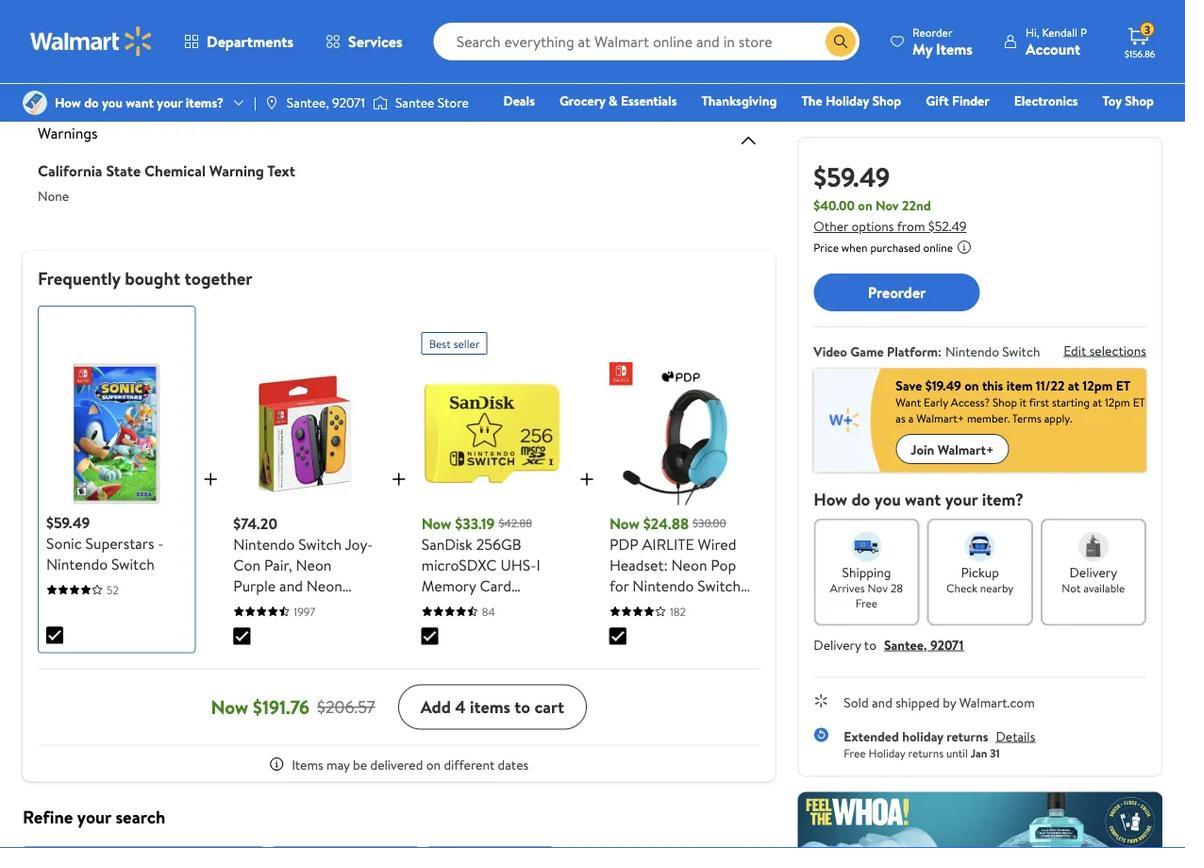 Task type: describe. For each thing, give the bounding box(es) containing it.
$24.88
[[643, 513, 689, 534]]

california state chemical warning text none
[[38, 160, 295, 205]]

neon inside the now $24.88 $30.00 pdp airlite wired headset: neon pop for nintendo switch, nintendo switch - oled model
[[672, 554, 707, 575]]

1 horizontal spatial day
[[610, 7, 627, 23]]

 image for santee store
[[373, 93, 388, 112]]

access?
[[951, 395, 990, 411]]

delivered
[[370, 755, 423, 774]]

add 4 items to cart
[[421, 695, 564, 719]]

0 horizontal spatial returns
[[908, 746, 944, 762]]

want
[[896, 395, 921, 411]]

2 plus image from the left
[[388, 468, 410, 491]]

deals link
[[495, 91, 544, 111]]

video
[[814, 343, 847, 361]]

0 horizontal spatial your
[[77, 804, 111, 829]]

write,
[[477, 679, 516, 700]]

how do you want your items?
[[55, 93, 224, 112]]

items?
[[186, 93, 224, 112]]

thanksgiving link
[[693, 91, 786, 111]]

price when purchased online
[[814, 240, 953, 256]]

$74.20 nintendo switch joy- con pair, neon purple and neon orange
[[233, 513, 373, 617]]

neon right pair,
[[296, 554, 332, 575]]

0 vertical spatial shipping
[[630, 7, 670, 23]]

shop inside save $19.49 on this item 11/22 at 12pm et want early access? shop it first starting at 12pm et as a walmart+ member. terms apply.
[[993, 395, 1017, 411]]

0 horizontal spatial at
[[1068, 376, 1080, 395]]

free for shipping
[[856, 596, 878, 612]]

nintendo up 182
[[633, 575, 694, 596]]

add
[[421, 695, 451, 719]]

different
[[444, 755, 495, 774]]

electronics
[[1014, 92, 1078, 110]]

shop inside toy shop home
[[1125, 92, 1154, 110]]

search icon image
[[833, 34, 849, 49]]

other options from $52.49 button
[[814, 217, 967, 235]]

sandisk 256gb microsdxc uhs-i memory card licensed for nintendo switch super mario super star- 100mb/s read, 90mb/s write, class 10, u3 - sdsqxao-256g-awczn image
[[422, 362, 564, 505]]

preorder button
[[814, 274, 980, 311]]

shipping
[[842, 563, 891, 581]]

you for how do you want your item?
[[875, 487, 901, 511]]

0 vertical spatial walmart+
[[1098, 118, 1154, 136]]

0 horizontal spatial santee,
[[287, 93, 329, 112]]

nintendo right :
[[946, 343, 999, 361]]

|
[[254, 93, 257, 112]]

your for item?
[[945, 487, 978, 511]]

items
[[470, 695, 511, 719]]

do for how do you want your items?
[[84, 93, 99, 112]]

switch,
[[698, 575, 745, 596]]

best
[[429, 336, 451, 352]]

debit
[[1041, 118, 1073, 136]]

edit selections button
[[1064, 341, 1147, 359]]

- inside now $33.19 $42.88 sandisk 256gb microsdxc uhs-i memory card licensed for nintendo switch super mario super star- 100mb/s read, 90mb/s write, class 10, u3 - sdsqxao- 256g-awczn
[[465, 700, 470, 720]]

0 horizontal spatial shipping
[[442, 55, 482, 71]]

delivery to santee, 92071
[[814, 636, 964, 654]]

pickup for pickup
[[406, 29, 439, 45]]

now $191.76 $206.57
[[211, 694, 375, 720]]

refine
[[23, 804, 73, 829]]

airlite
[[642, 534, 694, 554]]

gift finder
[[926, 92, 990, 110]]

frequently
[[38, 266, 120, 291]]

how for how do you want your items?
[[55, 93, 81, 112]]

$59.49 for $40.00
[[814, 158, 890, 195]]

your for items?
[[157, 93, 182, 112]]

california
[[38, 160, 102, 181]]

1 vertical spatial and
[[872, 694, 893, 712]]

item?
[[982, 487, 1024, 511]]

details
[[996, 727, 1036, 746]]

nintendo inside now $33.19 $42.88 sandisk 256gb microsdxc uhs-i memory card licensed for nintendo switch super mario super star- 100mb/s read, 90mb/s write, class 10, u3 - sdsqxao- 256g-awczn
[[422, 617, 483, 637]]

nearby
[[980, 580, 1014, 596]]

sold and shipped by walmart.com
[[844, 694, 1035, 712]]

$40.00
[[814, 196, 855, 215]]

and inside $74.20 nintendo switch joy- con pair, neon purple and neon orange
[[279, 575, 303, 596]]

santee, 92071 button
[[884, 636, 964, 654]]

nov inside shipping arrives nov 28 free
[[868, 580, 888, 596]]

oled
[[610, 617, 649, 637]]

electronics link
[[1006, 91, 1087, 111]]

2 super from the left
[[504, 637, 542, 658]]

$59.49 sonic superstars - nintendo switch
[[46, 512, 164, 574]]

the
[[802, 92, 823, 110]]

$74.20
[[233, 513, 278, 534]]

- inside the $59.49 sonic superstars - nintendo switch
[[158, 533, 164, 553]]

on for save
[[965, 376, 979, 395]]

legal information image
[[957, 240, 972, 255]]

santee
[[395, 93, 435, 112]]

- inside the now $24.88 $30.00 pdp airlite wired headset: neon pop for nintendo switch, nintendo switch - oled model
[[722, 596, 727, 617]]

join walmart+ link
[[896, 434, 1009, 464]]

nintendo inside the $59.49 sonic superstars - nintendo switch
[[46, 553, 108, 574]]

0 vertical spatial holiday
[[826, 92, 869, 110]]

now $33.19 $42.88 sandisk 256gb microsdxc uhs-i memory card licensed for nintendo switch super mario super star- 100mb/s read, 90mb/s write, class 10, u3 - sdsqxao- 256g-awczn
[[422, 513, 554, 741]]

switch up item
[[1003, 343, 1040, 361]]

walmart plus image
[[814, 369, 881, 472]]

$156.86
[[1125, 47, 1156, 60]]

to inside button
[[515, 695, 531, 719]]

mario
[[463, 637, 501, 658]]

my
[[913, 38, 933, 59]]

online
[[923, 240, 953, 256]]

do for how do you want your item?
[[852, 487, 871, 511]]

1 vertical spatial 3+
[[406, 55, 419, 71]]

intent image for pickup image
[[965, 532, 995, 562]]

for inside the now $24.88 $30.00 pdp airlite wired headset: neon pop for nintendo switch, nintendo switch - oled model
[[610, 575, 629, 596]]

finder
[[952, 92, 990, 110]]

options
[[852, 217, 894, 235]]

2 vertical spatial walmart+
[[938, 440, 994, 458]]

1 vertical spatial day
[[422, 55, 439, 71]]

class
[[520, 679, 554, 700]]

switch inside now $33.19 $42.88 sandisk 256gb microsdxc uhs-i memory card licensed for nintendo switch super mario super star- 100mb/s read, 90mb/s write, class 10, u3 - sdsqxao- 256g-awczn
[[487, 617, 530, 637]]

grocery
[[560, 92, 606, 110]]

walmart image
[[30, 26, 153, 57]]

$30.00
[[693, 515, 727, 531]]

it
[[1020, 395, 1027, 411]]

Walmart Site-Wide search field
[[434, 23, 860, 60]]

$59.49 for sonic
[[46, 512, 90, 533]]

now for $24.88
[[610, 513, 640, 534]]

toy
[[1103, 92, 1122, 110]]

the holiday shop
[[802, 92, 902, 110]]

item
[[1007, 376, 1033, 395]]

first
[[1029, 395, 1050, 411]]

from
[[897, 217, 925, 235]]

walmart+ link
[[1089, 117, 1163, 137]]

 image for how do you want your items?
[[23, 91, 47, 115]]

:
[[938, 343, 942, 361]]

departments
[[207, 31, 294, 52]]

one debit link
[[1001, 117, 1082, 137]]

0 horizontal spatial shop
[[873, 92, 902, 110]]

now for $33.19
[[422, 513, 452, 534]]

not
[[1062, 580, 1081, 596]]

the holiday shop link
[[793, 91, 910, 111]]

headset:
[[610, 554, 668, 575]]

sonic
[[46, 533, 82, 553]]

1 vertical spatial items
[[292, 755, 323, 774]]

pdp airlite wired headset: neon pop for nintendo switch, nintendo switch - oled model image
[[610, 362, 752, 505]]

fashion
[[869, 118, 912, 136]]

gift finder link
[[918, 91, 998, 111]]

join
[[911, 440, 935, 458]]

items inside reorder my items
[[936, 38, 973, 59]]



Task type: vqa. For each thing, say whether or not it's contained in the screenshot.
the feedback
no



Task type: locate. For each thing, give the bounding box(es) containing it.
on left 'this' on the right
[[965, 376, 979, 395]]

0 horizontal spatial  image
[[23, 91, 47, 115]]

items left may
[[292, 755, 323, 774]]

and right sold
[[872, 694, 893, 712]]

your left search
[[77, 804, 111, 829]]

3+ up santee
[[406, 55, 419, 71]]

0 vertical spatial your
[[157, 93, 182, 112]]

1 horizontal spatial 3+ day shipping
[[595, 7, 670, 23]]

items may be delivered on different dates
[[292, 755, 529, 774]]

now left $191.76
[[211, 694, 248, 720]]

extended holiday returns details free holiday returns until jan 31
[[844, 727, 1036, 762]]

3+ up grocery & essentials
[[595, 7, 607, 23]]

you
[[102, 93, 123, 112], [875, 487, 901, 511]]

nintendo inside $74.20 nintendo switch joy- con pair, neon purple and neon orange
[[233, 534, 295, 554]]

1 vertical spatial how
[[814, 487, 848, 511]]

0 horizontal spatial product group
[[26, 0, 173, 82]]

- right superstars
[[158, 533, 164, 553]]

warning
[[209, 160, 264, 181]]

0 horizontal spatial and
[[279, 575, 303, 596]]

want down join at bottom right
[[905, 487, 941, 511]]

read,
[[517, 658, 554, 679]]

available
[[1084, 580, 1125, 596]]

1 horizontal spatial  image
[[373, 93, 388, 112]]

0 horizontal spatial on
[[426, 755, 441, 774]]

i
[[537, 554, 541, 575]]

switch inside the $59.49 sonic superstars - nintendo switch
[[111, 553, 155, 574]]

0 vertical spatial $59.49
[[814, 158, 890, 195]]

nov up other options from $52.49 button
[[876, 196, 899, 215]]

p
[[1081, 24, 1087, 40]]

search
[[116, 804, 165, 829]]

save $19.49 on this item 11/22 at 12pm et element
[[896, 376, 1131, 395]]

0 vertical spatial how
[[55, 93, 81, 112]]

items right my
[[936, 38, 973, 59]]

0 horizontal spatial pickup
[[406, 29, 439, 45]]

together
[[184, 266, 252, 291]]

free inside shipping arrives nov 28 free
[[856, 596, 878, 612]]

1 horizontal spatial to
[[864, 636, 877, 654]]

0 horizontal spatial et
[[1116, 376, 1131, 395]]

pickup right services
[[406, 29, 439, 45]]

extended
[[844, 727, 899, 746]]

1 vertical spatial free
[[844, 746, 866, 762]]

1 vertical spatial you
[[875, 487, 901, 511]]

bought
[[125, 266, 180, 291]]

edit selections
[[1064, 341, 1147, 359]]

how for how do you want your item?
[[814, 487, 848, 511]]

1 super from the left
[[422, 637, 459, 658]]

0 vertical spatial santee,
[[287, 93, 329, 112]]

on inside save $19.49 on this item 11/22 at 12pm et want early access? shop it first starting at 12pm et as a walmart+ member. terms apply.
[[965, 376, 979, 395]]

neon left pop
[[672, 554, 707, 575]]

1 vertical spatial santee,
[[884, 636, 927, 654]]

jan
[[971, 746, 988, 762]]

 image
[[23, 91, 47, 115], [373, 93, 388, 112]]

100mb/s
[[457, 658, 514, 679]]

how down 'walmart plus' image
[[814, 487, 848, 511]]

intent image for shipping image
[[852, 532, 882, 562]]

delivery for delivery
[[450, 29, 491, 45]]

by
[[943, 694, 956, 712]]

memory
[[422, 575, 476, 596]]

now inside the now $24.88 $30.00 pdp airlite wired headset: neon pop for nintendo switch, nintendo switch - oled model
[[610, 513, 640, 534]]

1 horizontal spatial do
[[852, 487, 871, 511]]

santee, 92071
[[287, 93, 365, 112]]

when
[[842, 240, 868, 256]]

0 vertical spatial day
[[610, 7, 627, 23]]

sold
[[844, 694, 869, 712]]

0 horizontal spatial 3+ day shipping
[[406, 55, 482, 71]]

3+
[[595, 7, 607, 23], [406, 55, 419, 71]]

1 horizontal spatial your
[[157, 93, 182, 112]]

12pm down edit selections
[[1083, 376, 1113, 395]]

a
[[909, 411, 914, 427]]

1 horizontal spatial shipping
[[630, 7, 670, 23]]

delivery down arrives
[[814, 636, 861, 654]]

1 horizontal spatial super
[[504, 637, 542, 658]]

holiday down shipped
[[869, 746, 906, 762]]

walmart+ right 'a'
[[917, 411, 965, 427]]

delivery for delivery not available
[[1070, 563, 1118, 581]]

nov
[[876, 196, 899, 215], [868, 580, 888, 596]]

$59.49 inside $59.49 $40.00 on nov 22nd other options from $52.49
[[814, 158, 890, 195]]

0 vertical spatial 3+
[[595, 7, 607, 23]]

1 plus image from the left
[[199, 468, 222, 491]]

1 horizontal spatial and
[[872, 694, 893, 712]]

3 plus image from the left
[[576, 468, 598, 491]]

0 horizontal spatial 3+
[[406, 55, 419, 71]]

2 vertical spatial -
[[465, 700, 470, 720]]

product group
[[26, 0, 173, 82], [215, 0, 361, 82]]

1 horizontal spatial returns
[[947, 727, 989, 746]]

1 product group from the left
[[26, 0, 173, 82]]

delivery for delivery to santee, 92071
[[814, 636, 861, 654]]

1 horizontal spatial delivery
[[814, 636, 861, 654]]

super left mario on the left of the page
[[422, 637, 459, 658]]

one debit
[[1010, 118, 1073, 136]]

nintendo up purple
[[233, 534, 295, 554]]

now for $191.76
[[211, 694, 248, 720]]

2 horizontal spatial your
[[945, 487, 978, 511]]

1 horizontal spatial 3+
[[595, 7, 607, 23]]

at right 11/22
[[1068, 376, 1080, 395]]

1 vertical spatial to
[[515, 695, 531, 719]]

returns left '31'
[[947, 727, 989, 746]]

0 horizontal spatial day
[[422, 55, 439, 71]]

home link
[[801, 117, 853, 137]]

fashion link
[[860, 117, 921, 137]]

product group up |
[[215, 0, 361, 82]]

0 horizontal spatial now
[[211, 694, 248, 720]]

1 horizontal spatial at
[[1093, 395, 1102, 411]]

switch
[[1003, 343, 1040, 361], [298, 534, 342, 554], [111, 553, 155, 574], [675, 596, 718, 617], [487, 617, 530, 637]]

how do you want your item?
[[814, 487, 1024, 511]]

1 horizontal spatial et
[[1133, 395, 1146, 411]]

2 horizontal spatial plus image
[[576, 468, 598, 491]]

1 horizontal spatial want
[[905, 487, 941, 511]]

1 vertical spatial delivery
[[1070, 563, 1118, 581]]

services
[[348, 31, 403, 52]]

1 horizontal spatial 92071
[[930, 636, 964, 654]]

None checkbox
[[610, 628, 627, 645]]

1 horizontal spatial $59.49
[[814, 158, 890, 195]]

at
[[1068, 376, 1080, 395], [1093, 395, 1102, 411]]

1 vertical spatial nov
[[868, 580, 888, 596]]

seller
[[454, 336, 480, 352]]

purchased
[[871, 240, 921, 256]]

1 vertical spatial pickup
[[961, 563, 999, 581]]

0 vertical spatial on
[[858, 196, 873, 215]]

for down pdp
[[610, 575, 629, 596]]

registry
[[937, 118, 985, 136]]

to left the santee, 92071 button
[[864, 636, 877, 654]]

2 product group from the left
[[215, 0, 361, 82]]

0 horizontal spatial for
[[482, 596, 501, 617]]

delivery inside delivery not available
[[1070, 563, 1118, 581]]

2 horizontal spatial delivery
[[1070, 563, 1118, 581]]

28
[[891, 580, 903, 596]]

switch left joy-
[[298, 534, 342, 554]]

0 horizontal spatial plus image
[[199, 468, 222, 491]]

2 horizontal spatial now
[[610, 513, 640, 534]]

2 vertical spatial your
[[77, 804, 111, 829]]

delivery up store
[[450, 29, 491, 45]]

 image left santee
[[373, 93, 388, 112]]

1 horizontal spatial items
[[936, 38, 973, 59]]

uhs-
[[501, 554, 537, 575]]

chemical
[[144, 160, 206, 181]]

santee, right |
[[287, 93, 329, 112]]

day up santee store
[[422, 55, 439, 71]]

Search search field
[[434, 23, 860, 60]]

1 horizontal spatial now
[[422, 513, 452, 534]]

your left item?
[[945, 487, 978, 511]]

nov left 28 on the right of page
[[868, 580, 888, 596]]

do up intent image for shipping
[[852, 487, 871, 511]]

dates
[[498, 755, 529, 774]]

walmart+ down member.
[[938, 440, 994, 458]]

holiday
[[903, 727, 944, 746]]

toy shop link
[[1094, 91, 1163, 111]]

holiday inside extended holiday returns details free holiday returns until jan 31
[[869, 746, 906, 762]]

0 vertical spatial 3+ day shipping
[[595, 7, 670, 23]]

switch inside $74.20 nintendo switch joy- con pair, neon purple and neon orange
[[298, 534, 342, 554]]

pdp
[[610, 534, 639, 554]]

1 horizontal spatial how
[[814, 487, 848, 511]]

product group up the how do you want your items?
[[26, 0, 173, 82]]

0 horizontal spatial -
[[158, 533, 164, 553]]

shop
[[873, 92, 902, 110], [1125, 92, 1154, 110], [993, 395, 1017, 411]]

1 horizontal spatial product group
[[215, 0, 361, 82]]

1 vertical spatial do
[[852, 487, 871, 511]]

grocery & essentials
[[560, 92, 677, 110]]

switch down pop
[[675, 596, 718, 617]]

- down pop
[[722, 596, 727, 617]]

this
[[982, 376, 1004, 395]]

1 vertical spatial on
[[965, 376, 979, 395]]

and
[[279, 575, 303, 596], [872, 694, 893, 712]]

walmart+ inside save $19.49 on this item 11/22 at 12pm et want early access? shop it first starting at 12pm et as a walmart+ member. terms apply.
[[917, 411, 965, 427]]

1 horizontal spatial -
[[465, 700, 470, 720]]

free inside extended holiday returns details free holiday returns until jan 31
[[844, 746, 866, 762]]

day up grocery & essentials link
[[610, 7, 627, 23]]

0 horizontal spatial you
[[102, 93, 123, 112]]

for right licensed
[[482, 596, 501, 617]]

shop left it
[[993, 395, 1017, 411]]

selections
[[1090, 341, 1147, 359]]

switch up 52
[[111, 553, 155, 574]]

want left items?
[[126, 93, 154, 112]]

items
[[936, 38, 973, 59], [292, 755, 323, 774]]

other
[[814, 217, 849, 235]]

nov inside $59.49 $40.00 on nov 22nd other options from $52.49
[[876, 196, 899, 215]]

1997
[[294, 603, 316, 619]]

0 vertical spatial delivery
[[450, 29, 491, 45]]

state
[[106, 160, 141, 181]]

0 vertical spatial pickup
[[406, 29, 439, 45]]

1 horizontal spatial plus image
[[388, 468, 410, 491]]

0 horizontal spatial how
[[55, 93, 81, 112]]

1 vertical spatial -
[[722, 596, 727, 617]]

wired
[[698, 534, 737, 554]]

do up warnings
[[84, 93, 99, 112]]

3+ day shipping up grocery & essentials link
[[595, 7, 670, 23]]

switch inside the now $24.88 $30.00 pdp airlite wired headset: neon pop for nintendo switch, nintendo switch - oled model
[[675, 596, 718, 617]]

- right u3
[[465, 700, 470, 720]]

you down walmart "image"
[[102, 93, 123, 112]]

con
[[233, 554, 261, 575]]

price
[[814, 240, 839, 256]]

santee store
[[395, 93, 469, 112]]

game
[[851, 343, 884, 361]]

your left items?
[[157, 93, 182, 112]]

sonic superstars - nintendo switch image
[[46, 363, 187, 504]]

$191.76
[[253, 694, 310, 720]]

switch down card
[[487, 617, 530, 637]]

star-
[[422, 658, 453, 679]]

0 vertical spatial 92071
[[332, 93, 365, 112]]

microsdxc
[[422, 554, 497, 575]]

now left the $24.88
[[610, 513, 640, 534]]

on down 256g-
[[426, 755, 441, 774]]

0 vertical spatial items
[[936, 38, 973, 59]]

on inside $59.49 $40.00 on nov 22nd other options from $52.49
[[858, 196, 873, 215]]

0 vertical spatial nov
[[876, 196, 899, 215]]

0 horizontal spatial to
[[515, 695, 531, 719]]

pop
[[711, 554, 736, 575]]

to left cart
[[515, 695, 531, 719]]

early
[[924, 395, 948, 411]]

4
[[455, 695, 466, 719]]

0 vertical spatial and
[[279, 575, 303, 596]]

1 horizontal spatial shop
[[993, 395, 1017, 411]]

&
[[609, 92, 618, 110]]

for inside now $33.19 $42.88 sandisk 256gb microsdxc uhs-i memory card licensed for nintendo switch super mario super star- 100mb/s read, 90mb/s write, class 10, u3 - sdsqxao- 256g-awczn
[[482, 596, 501, 617]]

delivery
[[450, 29, 491, 45], [1070, 563, 1118, 581], [814, 636, 861, 654]]

super right mario on the left of the page
[[504, 637, 542, 658]]

12pm right starting
[[1105, 395, 1130, 411]]

pickup inside pickup check nearby
[[961, 563, 999, 581]]

nintendo up 52
[[46, 553, 108, 574]]

shipping up essentials
[[630, 7, 670, 23]]

3+ day shipping up store
[[406, 55, 482, 71]]

92071 up "by"
[[930, 636, 964, 654]]

details button
[[996, 727, 1036, 746]]

0 horizontal spatial 92071
[[332, 93, 365, 112]]

preorder
[[868, 282, 926, 303]]

returns left until at the right of page
[[908, 746, 944, 762]]

at right starting
[[1093, 395, 1102, 411]]

None checkbox
[[46, 627, 63, 644], [233, 628, 250, 645], [422, 628, 439, 645], [46, 627, 63, 644], [233, 628, 250, 645], [422, 628, 439, 645]]

1 vertical spatial your
[[945, 487, 978, 511]]

neon up 1997
[[307, 575, 342, 596]]

0 horizontal spatial do
[[84, 93, 99, 112]]

nintendo down headset: on the right bottom of page
[[610, 596, 671, 617]]

0 horizontal spatial items
[[292, 755, 323, 774]]

2 vertical spatial delivery
[[814, 636, 861, 654]]

nintendo switch joy-con pair, neon purple and neon orange image
[[233, 362, 376, 505]]

0 vertical spatial want
[[126, 93, 154, 112]]

11/22
[[1036, 376, 1065, 395]]

gift
[[926, 92, 949, 110]]

$42.88
[[499, 515, 532, 531]]

2 horizontal spatial shop
[[1125, 92, 1154, 110]]

and up 1997
[[279, 575, 303, 596]]

1 vertical spatial holiday
[[869, 746, 906, 762]]

shop right toy
[[1125, 92, 1154, 110]]

save
[[896, 376, 922, 395]]

warnings image
[[737, 129, 760, 152]]

superstars
[[86, 533, 154, 553]]

you for how do you want your items?
[[102, 93, 123, 112]]

day
[[610, 7, 627, 23], [422, 55, 439, 71]]

text
[[267, 160, 295, 181]]

toy shop home
[[809, 92, 1154, 136]]

free for extended
[[844, 746, 866, 762]]

services button
[[310, 19, 419, 64]]

now left $33.19
[[422, 513, 452, 534]]

$59.49 inside the $59.49 sonic superstars - nintendo switch
[[46, 512, 90, 533]]

pickup for pickup check nearby
[[961, 563, 999, 581]]

licensed
[[422, 596, 478, 617]]

walmart+ down the toy shop link
[[1098, 118, 1154, 136]]

nintendo down memory
[[422, 617, 483, 637]]

92071 down services dropdown button
[[332, 93, 365, 112]]

1 vertical spatial want
[[905, 487, 941, 511]]

shipping up store
[[442, 55, 482, 71]]

want for item?
[[905, 487, 941, 511]]

intent image for delivery image
[[1079, 532, 1109, 562]]

0 vertical spatial you
[[102, 93, 123, 112]]

2 vertical spatial on
[[426, 755, 441, 774]]

free down shipping
[[856, 596, 878, 612]]

santee, down 28 on the right of page
[[884, 636, 927, 654]]

1 vertical spatial 92071
[[930, 636, 964, 654]]

0 horizontal spatial delivery
[[450, 29, 491, 45]]

182
[[670, 603, 686, 619]]

 image up warnings
[[23, 91, 47, 115]]

deals
[[504, 92, 535, 110]]

 image
[[264, 95, 279, 110]]

you up intent image for shipping
[[875, 487, 901, 511]]

1 horizontal spatial you
[[875, 487, 901, 511]]

holiday up home link
[[826, 92, 869, 110]]

on up options
[[858, 196, 873, 215]]

0 vertical spatial do
[[84, 93, 99, 112]]

plus image
[[199, 468, 222, 491], [388, 468, 410, 491], [576, 468, 598, 491]]

how up warnings
[[55, 93, 81, 112]]

1 horizontal spatial for
[[610, 575, 629, 596]]

want for items?
[[126, 93, 154, 112]]

free down sold
[[844, 746, 866, 762]]

on for $59.49
[[858, 196, 873, 215]]

now inside now $33.19 $42.88 sandisk 256gb microsdxc uhs-i memory card licensed for nintendo switch super mario super star- 100mb/s read, 90mb/s write, class 10, u3 - sdsqxao- 256g-awczn
[[422, 513, 452, 534]]

delivery down intent image for delivery
[[1070, 563, 1118, 581]]

0 horizontal spatial super
[[422, 637, 459, 658]]

pickup down intent image for pickup
[[961, 563, 999, 581]]

check
[[947, 580, 978, 596]]

0 horizontal spatial $59.49
[[46, 512, 90, 533]]

home
[[809, 118, 844, 136]]

2 horizontal spatial on
[[965, 376, 979, 395]]

walmart.com
[[960, 694, 1035, 712]]

1 vertical spatial shipping
[[442, 55, 482, 71]]

shop up 'fashion' link
[[873, 92, 902, 110]]

0 vertical spatial to
[[864, 636, 877, 654]]

add 4 items to cart button
[[398, 685, 587, 730]]



